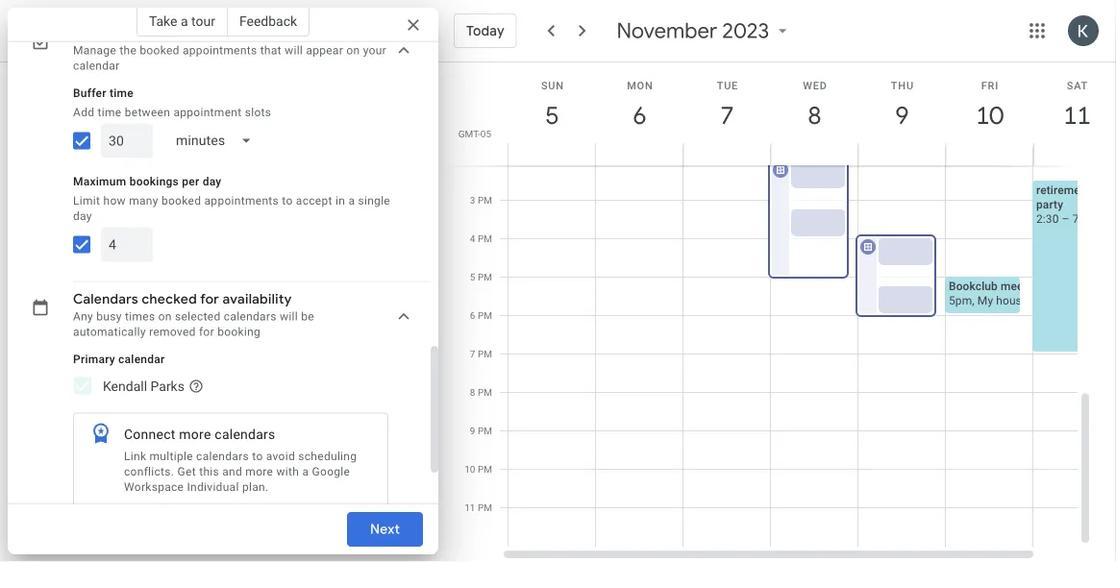 Task type: vqa. For each thing, say whether or not it's contained in the screenshot.


Task type: describe. For each thing, give the bounding box(es) containing it.
retirement party 2:30 – 7pm
[[1037, 183, 1096, 226]]

wed 8
[[803, 79, 828, 131]]

booked inside maximum bookings per day limit how many booked appointments to accept in a single day
[[162, 194, 201, 208]]

link
[[124, 450, 146, 464]]

maximum bookings per day limit how many booked appointments to accept in a single day
[[73, 175, 391, 223]]

sat 11
[[1063, 79, 1090, 131]]

pm for 11 pm
[[478, 502, 492, 514]]

appointment inside the booked appointment settings manage the booked appointments that will appear on your calendar
[[126, 25, 209, 42]]

will inside the calendars checked for availability any busy times on selected calendars will be automatically removed for booking
[[280, 311, 298, 324]]

pm for 4 pm
[[478, 233, 492, 244]]

a inside button
[[181, 13, 188, 29]]

0 horizontal spatial 11
[[465, 502, 476, 514]]

6 pm
[[470, 310, 492, 321]]

fri
[[982, 79, 999, 91]]

next button
[[347, 507, 423, 553]]

gmt-
[[459, 128, 481, 139]]

booked appointment settings manage the booked appointments that will appear on your calendar
[[73, 25, 387, 73]]

appointments inside the booked appointment settings manage the booked appointments that will appear on your calendar
[[183, 44, 257, 58]]

tue 7
[[717, 79, 739, 131]]

0 horizontal spatial day
[[73, 210, 92, 223]]

primary
[[73, 353, 115, 367]]

and
[[222, 466, 242, 479]]

manage
[[73, 44, 116, 58]]

per
[[182, 175, 200, 189]]

sun
[[541, 79, 565, 91]]

how
[[103, 194, 126, 208]]

cell containing bookclub meeting
[[945, 0, 1044, 547]]

sunday, november 5 element
[[530, 93, 575, 138]]

pm for 10 pm
[[478, 464, 492, 475]]

7 inside tue 7
[[719, 100, 733, 131]]

0 horizontal spatial 8
[[470, 387, 476, 398]]

settings
[[212, 25, 265, 42]]

between
[[125, 106, 170, 119]]

mon 6
[[627, 79, 654, 131]]

booking
[[218, 326, 261, 340]]

bookclub
[[949, 279, 998, 293]]

parks
[[151, 379, 185, 395]]

3 pm
[[470, 194, 492, 206]]

times
[[125, 311, 155, 324]]

removed
[[149, 326, 196, 340]]

gmt-05
[[459, 128, 491, 139]]

take
[[149, 13, 177, 29]]

11 column header
[[1033, 63, 1117, 166]]

workspace
[[124, 481, 184, 495]]

0 horizontal spatial 9
[[470, 425, 476, 437]]

on inside the booked appointment settings manage the booked appointments that will appear on your calendar
[[347, 44, 360, 58]]

any
[[73, 311, 93, 324]]

1 vertical spatial calendar
[[118, 353, 165, 367]]

2:30
[[1037, 212, 1059, 226]]

thu
[[891, 79, 915, 91]]

kendall
[[103, 379, 147, 395]]

november 2023
[[617, 17, 770, 44]]

house
[[997, 294, 1029, 307]]

wed
[[803, 79, 828, 91]]

busy
[[96, 311, 122, 324]]

10 pm
[[465, 464, 492, 475]]

5 cell from the left
[[856, 0, 946, 547]]

booked inside the booked appointment settings manage the booked appointments that will appear on your calendar
[[140, 44, 180, 58]]

mon
[[627, 79, 654, 91]]

be
[[301, 311, 314, 324]]

calendars
[[73, 292, 138, 309]]

wednesday, november 8 element
[[793, 93, 837, 138]]

this
[[199, 466, 219, 479]]

to inside maximum bookings per day limit how many booked appointments to accept in a single day
[[282, 194, 293, 208]]

accept
[[296, 194, 333, 208]]

1 vertical spatial time
[[98, 106, 122, 119]]

a inside maximum bookings per day limit how many booked appointments to accept in a single day
[[349, 194, 355, 208]]

your
[[363, 44, 387, 58]]

7pm
[[1073, 212, 1096, 226]]

checked
[[142, 292, 197, 309]]

take a tour button
[[136, 6, 228, 37]]

8 column header
[[770, 63, 859, 166]]

sat
[[1067, 79, 1089, 91]]

appointment inside buffer time add time between appointment slots
[[174, 106, 242, 119]]

7 column header
[[683, 63, 771, 166]]

many
[[129, 194, 158, 208]]

pm for 6 pm
[[478, 310, 492, 321]]

0 vertical spatial time
[[110, 87, 134, 100]]

0 horizontal spatial more
[[179, 428, 211, 444]]

11 pm
[[465, 502, 492, 514]]

that
[[260, 44, 282, 58]]

avoid
[[266, 450, 295, 464]]

cell containing retirement party
[[1033, 0, 1117, 547]]

get
[[178, 466, 196, 479]]

calendar inside the booked appointment settings manage the booked appointments that will appear on your calendar
[[73, 60, 120, 73]]

the
[[120, 44, 137, 58]]

november 2023 button
[[610, 17, 801, 44]]

0 vertical spatial for
[[200, 292, 219, 309]]

meeting
[[1001, 279, 1044, 293]]

booked
[[73, 25, 122, 42]]

selected
[[175, 311, 221, 324]]

9 inside thu 9
[[895, 100, 908, 131]]

fri 10
[[975, 79, 1003, 131]]

0 horizontal spatial 7
[[470, 348, 476, 360]]

slots
[[245, 106, 272, 119]]

with
[[277, 466, 299, 479]]

next
[[370, 521, 400, 539]]



Task type: locate. For each thing, give the bounding box(es) containing it.
0 horizontal spatial 10
[[465, 464, 476, 475]]

9 column header
[[858, 63, 946, 166]]

calendar down the manage
[[73, 60, 120, 73]]

10 down fri
[[975, 100, 1003, 131]]

2 vertical spatial a
[[302, 466, 309, 479]]

2 vertical spatial calendars
[[196, 450, 249, 464]]

1 horizontal spatial a
[[302, 466, 309, 479]]

6 pm from the top
[[478, 348, 492, 360]]

2 horizontal spatial a
[[349, 194, 355, 208]]

a inside connect more calendars link multiple calendars to avoid scheduling conflicts. get this and more with a google workspace individual plan.
[[302, 466, 309, 479]]

more up plan.
[[246, 466, 273, 479]]

5 pm from the top
[[478, 310, 492, 321]]

to inside connect more calendars link multiple calendars to avoid scheduling conflicts. get this and more with a google workspace individual plan.
[[252, 450, 263, 464]]

1 horizontal spatial 7
[[719, 100, 733, 131]]

3
[[470, 194, 476, 206]]

pm down 8 pm
[[478, 425, 492, 437]]

11 down sat
[[1063, 100, 1090, 131]]

4 cell from the left
[[769, 0, 859, 547]]

–
[[1062, 212, 1070, 226]]

row containing retirement party
[[500, 0, 1117, 547]]

0 vertical spatial calendar
[[73, 60, 120, 73]]

0 vertical spatial appointments
[[183, 44, 257, 58]]

5pm
[[949, 294, 973, 307]]

7 down 6 pm
[[470, 348, 476, 360]]

on inside the calendars checked for availability any busy times on selected calendars will be automatically removed for booking
[[158, 311, 172, 324]]

availability
[[223, 292, 292, 309]]

grid
[[446, 0, 1117, 563]]

calendar up kendall parks
[[118, 353, 165, 367]]

a right with
[[302, 466, 309, 479]]

0 horizontal spatial 6
[[470, 310, 476, 321]]

day down 'limit'
[[73, 210, 92, 223]]

9 down thu
[[895, 100, 908, 131]]

in
[[336, 194, 345, 208]]

buffer time add time between appointment slots
[[73, 87, 272, 119]]

4 pm from the top
[[478, 271, 492, 283]]

multiple
[[150, 450, 193, 464]]

booked down take
[[140, 44, 180, 58]]

party
[[1037, 198, 1064, 211]]

1 horizontal spatial 10
[[975, 100, 1003, 131]]

1 vertical spatial 11
[[465, 502, 476, 514]]

maximum
[[73, 175, 126, 189]]

5 down the "sun"
[[544, 100, 558, 131]]

kendall parks
[[103, 379, 185, 395]]

individual
[[187, 481, 239, 495]]

a right in at the top of the page
[[349, 194, 355, 208]]

take a tour
[[149, 13, 215, 29]]

1 vertical spatial 10
[[465, 464, 476, 475]]

feedback button
[[228, 6, 310, 37]]

pm for 5 pm
[[478, 271, 492, 283]]

pm right 2
[[478, 156, 492, 167]]

Buffer time number field
[[109, 124, 145, 159]]

day right per at top left
[[203, 175, 222, 189]]

more
[[179, 428, 211, 444], [246, 466, 273, 479]]

3 cell from the left
[[684, 0, 771, 547]]

a left "tour"
[[181, 13, 188, 29]]

pm down "7 pm"
[[478, 387, 492, 398]]

1 vertical spatial on
[[158, 311, 172, 324]]

5
[[544, 100, 558, 131], [470, 271, 476, 283]]

10
[[975, 100, 1003, 131], [465, 464, 476, 475]]

8 down wed
[[807, 100, 821, 131]]

6 column header
[[595, 63, 684, 166]]

friday, november 10 element
[[968, 93, 1012, 138]]

1 vertical spatial 6
[[470, 310, 476, 321]]

2 cell from the left
[[596, 0, 684, 547]]

6 inside mon 6
[[632, 100, 646, 131]]

appointments left accept
[[204, 194, 279, 208]]

10 up 11 pm
[[465, 464, 476, 475]]

to left accept
[[282, 194, 293, 208]]

pm for 2 pm
[[478, 156, 492, 167]]

add
[[73, 106, 95, 119]]

1 vertical spatial 8
[[470, 387, 476, 398]]

today
[[466, 22, 505, 39]]

0 vertical spatial day
[[203, 175, 222, 189]]

8 down "7 pm"
[[470, 387, 476, 398]]

2
[[470, 156, 476, 167]]

8 pm from the top
[[478, 425, 492, 437]]

for up selected
[[200, 292, 219, 309]]

3 pm from the top
[[478, 233, 492, 244]]

connect
[[124, 428, 176, 444]]

1 vertical spatial appointment
[[174, 106, 242, 119]]

grid containing 5
[[446, 0, 1117, 563]]

6 down mon
[[632, 100, 646, 131]]

6 down 5 pm
[[470, 310, 476, 321]]

appointment left slots at left
[[174, 106, 242, 119]]

10 pm from the top
[[478, 502, 492, 514]]

7
[[719, 100, 733, 131], [470, 348, 476, 360]]

thu 9
[[891, 79, 915, 131]]

8 inside the wed 8
[[807, 100, 821, 131]]

plan.
[[242, 481, 269, 495]]

1 vertical spatial will
[[280, 311, 298, 324]]

pm for 7 pm
[[478, 348, 492, 360]]

6 cell from the left
[[945, 0, 1044, 547]]

0 vertical spatial on
[[347, 44, 360, 58]]

single
[[358, 194, 391, 208]]

2 pm from the top
[[478, 194, 492, 206]]

google
[[312, 466, 350, 479]]

pm up 6 pm
[[478, 271, 492, 283]]

on left your
[[347, 44, 360, 58]]

feedback
[[239, 13, 297, 29]]

5 pm
[[470, 271, 492, 283]]

7 down tue
[[719, 100, 733, 131]]

pm down 10 pm
[[478, 502, 492, 514]]

1 horizontal spatial 5
[[544, 100, 558, 131]]

10 column header
[[945, 63, 1034, 166]]

time right buffer
[[110, 87, 134, 100]]

time right add
[[98, 106, 122, 119]]

11 inside column header
[[1063, 100, 1090, 131]]

0 vertical spatial 9
[[895, 100, 908, 131]]

calendar
[[73, 60, 120, 73], [118, 353, 165, 367]]

primary calendar
[[73, 353, 165, 367]]

scheduling
[[298, 450, 357, 464]]

9 up 10 pm
[[470, 425, 476, 437]]

1 vertical spatial appointments
[[204, 194, 279, 208]]

bookclub meeting 5pm , my house
[[949, 279, 1044, 307]]

1 vertical spatial booked
[[162, 194, 201, 208]]

2 pm
[[470, 156, 492, 167]]

7 pm from the top
[[478, 387, 492, 398]]

4 pm
[[470, 233, 492, 244]]

0 vertical spatial 7
[[719, 100, 733, 131]]

1 horizontal spatial 11
[[1063, 100, 1090, 131]]

1 cell from the left
[[509, 0, 596, 547]]

1 vertical spatial 5
[[470, 271, 476, 283]]

0 vertical spatial to
[[282, 194, 293, 208]]

11 down 10 pm
[[465, 502, 476, 514]]

1 vertical spatial to
[[252, 450, 263, 464]]

0 vertical spatial 5
[[544, 100, 558, 131]]

0 vertical spatial appointment
[[126, 25, 209, 42]]

4
[[470, 233, 476, 244]]

a
[[181, 13, 188, 29], [349, 194, 355, 208], [302, 466, 309, 479]]

0 vertical spatial booked
[[140, 44, 180, 58]]

conflicts.
[[124, 466, 174, 479]]

8 pm
[[470, 387, 492, 398]]

will inside the booked appointment settings manage the booked appointments that will appear on your calendar
[[285, 44, 303, 58]]

retirement
[[1037, 183, 1091, 197]]

0 vertical spatial 6
[[632, 100, 646, 131]]

pm for 9 pm
[[478, 425, 492, 437]]

0 vertical spatial calendars
[[224, 311, 277, 324]]

1 horizontal spatial on
[[347, 44, 360, 58]]

tuesday, november 7 element
[[706, 93, 750, 138]]

sun 5
[[541, 79, 565, 131]]

monday, november 6 element
[[618, 93, 662, 138]]

for
[[200, 292, 219, 309], [199, 326, 214, 340]]

saturday, november 11 element
[[1056, 93, 1100, 138]]

05
[[481, 128, 491, 139]]

booked down per at top left
[[162, 194, 201, 208]]

11
[[1063, 100, 1090, 131], [465, 502, 476, 514]]

for down selected
[[199, 326, 214, 340]]

limit
[[73, 194, 100, 208]]

1 horizontal spatial more
[[246, 466, 273, 479]]

calendars checked for availability any busy times on selected calendars will be automatically removed for booking
[[73, 292, 314, 340]]

1 horizontal spatial 8
[[807, 100, 821, 131]]

0 horizontal spatial to
[[252, 450, 263, 464]]

1 horizontal spatial to
[[282, 194, 293, 208]]

calendars inside the calendars checked for availability any busy times on selected calendars will be automatically removed for booking
[[224, 311, 277, 324]]

cell
[[509, 0, 596, 547], [596, 0, 684, 547], [684, 0, 771, 547], [769, 0, 859, 547], [856, 0, 946, 547], [945, 0, 1044, 547], [1033, 0, 1117, 547]]

0 vertical spatial more
[[179, 428, 211, 444]]

1 horizontal spatial 6
[[632, 100, 646, 131]]

appointments inside maximum bookings per day limit how many booked appointments to accept in a single day
[[204, 194, 279, 208]]

tour
[[191, 13, 215, 29]]

1 vertical spatial a
[[349, 194, 355, 208]]

buffer
[[73, 87, 107, 100]]

1 vertical spatial more
[[246, 466, 273, 479]]

7 cell from the left
[[1033, 0, 1117, 547]]

9 pm from the top
[[478, 464, 492, 475]]

pm right 3
[[478, 194, 492, 206]]

1 vertical spatial calendars
[[215, 428, 276, 444]]

1 vertical spatial 9
[[470, 425, 476, 437]]

10 inside column header
[[975, 100, 1003, 131]]

pm right 4
[[478, 233, 492, 244]]

1 vertical spatial 7
[[470, 348, 476, 360]]

Maximum bookings per day number field
[[109, 228, 145, 263]]

7 pm
[[470, 348, 492, 360]]

1 vertical spatial for
[[199, 326, 214, 340]]

pm down 6 pm
[[478, 348, 492, 360]]

1 horizontal spatial day
[[203, 175, 222, 189]]

pm
[[478, 156, 492, 167], [478, 194, 492, 206], [478, 233, 492, 244], [478, 271, 492, 283], [478, 310, 492, 321], [478, 348, 492, 360], [478, 387, 492, 398], [478, 425, 492, 437], [478, 464, 492, 475], [478, 502, 492, 514]]

pm down 9 pm
[[478, 464, 492, 475]]

will
[[285, 44, 303, 58], [280, 311, 298, 324]]

0 horizontal spatial on
[[158, 311, 172, 324]]

1 pm from the top
[[478, 156, 492, 167]]

appointments down "settings"
[[183, 44, 257, 58]]

more up multiple
[[179, 428, 211, 444]]

pm for 8 pm
[[478, 387, 492, 398]]

automatically
[[73, 326, 146, 340]]

0 vertical spatial 11
[[1063, 100, 1090, 131]]

0 vertical spatial 10
[[975, 100, 1003, 131]]

0 vertical spatial will
[[285, 44, 303, 58]]

appointment up the
[[126, 25, 209, 42]]

bookings
[[129, 175, 179, 189]]

thursday, november 9 element
[[881, 93, 925, 138]]

appointment
[[126, 25, 209, 42], [174, 106, 242, 119]]

,
[[973, 294, 975, 307]]

november
[[617, 17, 718, 44]]

will left be
[[280, 311, 298, 324]]

9
[[895, 100, 908, 131], [470, 425, 476, 437]]

to
[[282, 194, 293, 208], [252, 450, 263, 464]]

0 vertical spatial 8
[[807, 100, 821, 131]]

tue
[[717, 79, 739, 91]]

1 horizontal spatial 9
[[895, 100, 908, 131]]

row
[[500, 0, 1117, 547]]

5 inside the sun 5
[[544, 100, 558, 131]]

0 horizontal spatial a
[[181, 13, 188, 29]]

connect more calendars link multiple calendars to avoid scheduling conflicts. get this and more with a google workspace individual plan.
[[124, 428, 357, 495]]

1 vertical spatial day
[[73, 210, 92, 223]]

my
[[978, 294, 994, 307]]

None field
[[161, 124, 268, 159]]

day
[[203, 175, 222, 189], [73, 210, 92, 223]]

pm for 3 pm
[[478, 194, 492, 206]]

2023
[[723, 17, 770, 44]]

will right that
[[285, 44, 303, 58]]

pm down 5 pm
[[478, 310, 492, 321]]

on
[[347, 44, 360, 58], [158, 311, 172, 324]]

5 down 4
[[470, 271, 476, 283]]

0 horizontal spatial 5
[[470, 271, 476, 283]]

on up 'removed'
[[158, 311, 172, 324]]

to left avoid
[[252, 450, 263, 464]]

0 vertical spatial a
[[181, 13, 188, 29]]

5 column header
[[508, 63, 596, 166]]



